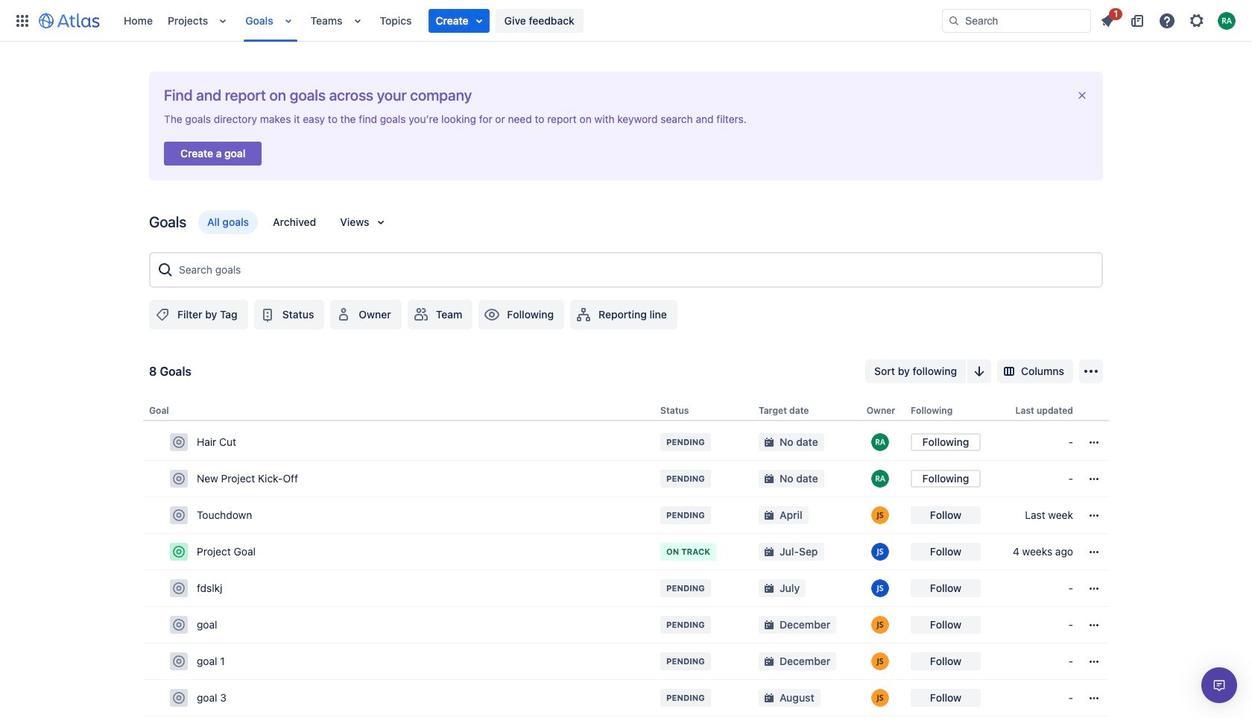 Task type: locate. For each thing, give the bounding box(es) containing it.
status image
[[259, 306, 276, 324]]

help image
[[1159, 12, 1177, 29]]

following image
[[483, 306, 501, 324]]

notifications image
[[1099, 12, 1117, 29]]

touchdown image
[[173, 509, 185, 521]]

settings image
[[1188, 12, 1206, 29]]

goal 3 image
[[173, 692, 185, 704]]

1 horizontal spatial list
[[1095, 6, 1244, 32]]

None search field
[[942, 9, 1092, 32]]

new project kick-off image
[[173, 473, 185, 485]]

search goals image
[[157, 261, 174, 279]]

close banner image
[[1077, 89, 1089, 101]]

more icon image for fdslkj icon
[[1086, 579, 1103, 597]]

more icon image for new project kick-off 'image'
[[1086, 470, 1103, 488]]

5 more icon image from the top
[[1086, 579, 1103, 597]]

more icon image
[[1086, 433, 1103, 451], [1086, 470, 1103, 488], [1086, 506, 1103, 524], [1086, 543, 1103, 561], [1086, 579, 1103, 597], [1086, 616, 1103, 634], [1086, 652, 1103, 670], [1086, 689, 1103, 707]]

8 more icon image from the top
[[1086, 689, 1103, 707]]

more icon image for project goal icon
[[1086, 543, 1103, 561]]

project goal image
[[173, 546, 185, 558]]

more icon image for 'goal' icon
[[1086, 616, 1103, 634]]

6 more icon image from the top
[[1086, 616, 1103, 634]]

list item inside the top element
[[428, 9, 490, 32]]

4 more icon image from the top
[[1086, 543, 1103, 561]]

0 horizontal spatial list item
[[428, 9, 490, 32]]

0 horizontal spatial list
[[116, 0, 942, 41]]

1 more icon image from the top
[[1086, 433, 1103, 451]]

7 more icon image from the top
[[1086, 652, 1103, 670]]

3 more icon image from the top
[[1086, 506, 1103, 524]]

banner
[[0, 0, 1253, 42]]

list item
[[1095, 6, 1123, 32], [428, 9, 490, 32]]

more icon image for "goal 1" image
[[1086, 652, 1103, 670]]

2 more icon image from the top
[[1086, 470, 1103, 488]]

more icon image for hair cut image
[[1086, 433, 1103, 451]]

list
[[116, 0, 942, 41], [1095, 6, 1244, 32]]



Task type: vqa. For each thing, say whether or not it's contained in the screenshot.
5th the More icon from the top of the page
yes



Task type: describe. For each thing, give the bounding box(es) containing it.
top element
[[9, 0, 942, 41]]

hair cut image
[[173, 436, 185, 448]]

more icon image for the "touchdown" image
[[1086, 506, 1103, 524]]

label image
[[154, 306, 171, 324]]

goal image
[[173, 619, 185, 631]]

Search goals field
[[174, 256, 1096, 283]]

fdslkj image
[[173, 582, 185, 594]]

reverse sort order image
[[971, 362, 989, 380]]

Search field
[[942, 9, 1092, 32]]

open intercom messenger image
[[1211, 676, 1229, 694]]

more icon image for goal 3 icon
[[1086, 689, 1103, 707]]

account image
[[1218, 12, 1236, 29]]

search image
[[948, 15, 960, 26]]

switch to... image
[[13, 12, 31, 29]]

goal 1 image
[[173, 655, 185, 667]]

more options image
[[1083, 362, 1101, 380]]

1 horizontal spatial list item
[[1095, 6, 1123, 32]]



